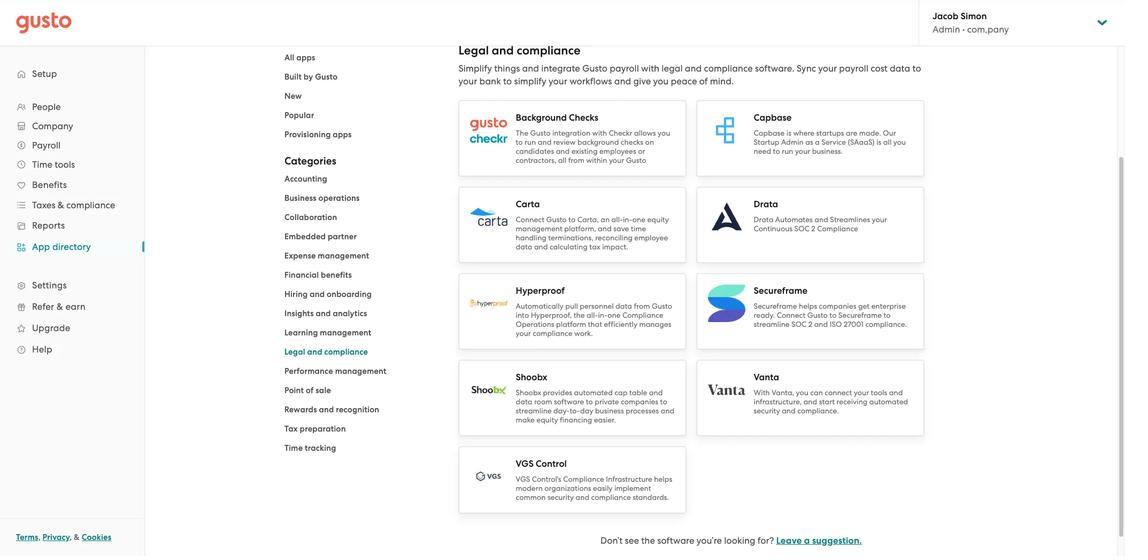 Task type: vqa. For each thing, say whether or not it's contained in the screenshot.
that
yes



Task type: describe. For each thing, give the bounding box(es) containing it.
time tools button
[[11, 155, 134, 174]]

provisioning
[[284, 130, 331, 140]]

make
[[516, 416, 535, 425]]

compliance up integrate
[[517, 43, 581, 58]]

compliance up performance management
[[324, 348, 368, 357]]

2 inside secureframe secureframe helps companies get enterprise ready. connect gusto to secureframe to streamline soc 2 and iso 27001 compliance.
[[808, 320, 812, 329]]

that
[[588, 320, 602, 329]]

point of sale
[[284, 386, 331, 396]]

27001
[[844, 320, 864, 329]]

benefits link
[[11, 175, 134, 195]]

your inside background checks the gusto integration with checkr allows you to run and review background checks on candidates and existing employees or contractors, all from within your gusto
[[609, 156, 624, 165]]

ready.
[[754, 311, 775, 320]]

app directory link
[[11, 237, 134, 257]]

time tracking
[[284, 444, 336, 453]]

data inside shoobx shoobx provides automated cap table and data room software to private companies to streamline day-to-day business processes and make equity financing easier.
[[516, 398, 532, 406]]

integration
[[552, 129, 590, 137]]

private
[[595, 398, 619, 406]]

people
[[32, 102, 61, 112]]

vanta with vanta, you can connect your tools and infrastructure, and start receiving automated security and compliance.
[[754, 372, 908, 416]]

gusto navigation element
[[0, 46, 144, 378]]

learning
[[284, 328, 318, 338]]

accounting link
[[284, 174, 327, 184]]

1 vertical spatial secureframe
[[754, 302, 797, 311]]

streamline inside secureframe secureframe helps companies get enterprise ready. connect gusto to secureframe to streamline soc 2 and iso 27001 compliance.
[[754, 320, 790, 329]]

app
[[32, 242, 50, 252]]

hyperproof
[[516, 286, 565, 297]]

your inside drata drata automates and streamlines your continuous soc 2 compliance
[[872, 216, 887, 224]]

cookies button
[[82, 532, 111, 544]]

see
[[625, 536, 639, 547]]

company
[[32, 121, 73, 132]]

time for time tracking
[[284, 444, 303, 453]]

don't
[[601, 536, 623, 547]]

easier.
[[594, 416, 616, 425]]

leave a suggestion. button
[[776, 535, 862, 548]]

tax preparation
[[284, 425, 346, 434]]

with inside background checks the gusto integration with checkr allows you to run and review background checks on candidates and existing employees or contractors, all from within your gusto
[[592, 129, 607, 137]]

home image
[[16, 12, 72, 33]]

helps inside secureframe secureframe helps companies get enterprise ready. connect gusto to secureframe to streamline soc 2 and iso 27001 compliance.
[[799, 302, 817, 311]]

your right "sync"
[[818, 63, 837, 74]]

carta,
[[577, 216, 599, 224]]

all inside background checks the gusto integration with checkr allows you to run and review background checks on candidates and existing employees or contractors, all from within your gusto
[[558, 156, 567, 165]]

give
[[633, 76, 651, 87]]

expense
[[284, 251, 316, 261]]

performance
[[284, 367, 333, 376]]

into
[[516, 311, 529, 320]]

management inside "carta connect gusto to carta, an all-in-one equity management platform, and save time handling terminations, reconciling employee data and calculating tax impact."
[[516, 225, 562, 233]]

simon
[[961, 11, 987, 22]]

setup
[[32, 68, 57, 79]]

0 vertical spatial is
[[786, 129, 791, 137]]

business.
[[812, 147, 843, 156]]

streamline inside shoobx shoobx provides automated cap table and data room software to private companies to streamline day-to-day business processes and make equity financing easier.
[[516, 407, 552, 416]]

save
[[613, 225, 629, 233]]

to inside "carta connect gusto to carta, an all-in-one equity management platform, and save time handling terminations, reconciling employee data and calculating tax impact."
[[568, 216, 576, 224]]

admin inside capbase capbase is where startups are made. our startup admin as a service (saaas) is all you need to run your business.
[[781, 138, 804, 147]]

platform
[[556, 320, 586, 329]]

review
[[553, 138, 576, 147]]

•
[[962, 24, 965, 35]]

your down integrate
[[549, 76, 567, 87]]

simplify
[[459, 63, 492, 74]]

time for time tools
[[32, 159, 52, 170]]

2 drata from the top
[[754, 216, 773, 224]]

2 shoobx from the top
[[516, 389, 541, 397]]

2 capbase from the top
[[754, 129, 785, 137]]

compliance inside hyperproof automatically pull personnel data from gusto into hyperproof, the all-in-one compliance operations platform that efficiently manages your compliance work.
[[533, 329, 572, 338]]

drata logo image
[[708, 198, 745, 236]]

software inside shoobx shoobx provides automated cap table and data room software to private companies to streamline day-to-day business processes and make equity financing easier.
[[554, 398, 584, 406]]

pull
[[565, 302, 578, 311]]

financial benefits link
[[284, 271, 352, 280]]

the inside hyperproof automatically pull personnel data from gusto into hyperproof, the all-in-one compliance operations platform that efficiently manages your compliance work.
[[574, 311, 585, 320]]

shoobx logo image
[[470, 372, 507, 409]]

vanta logo image
[[708, 385, 745, 396]]

calculating
[[550, 243, 588, 251]]

2 vertical spatial &
[[74, 533, 80, 543]]

learning management link
[[284, 328, 371, 338]]

business
[[284, 194, 316, 203]]

preparation
[[300, 425, 346, 434]]

and inside the vgs control vgs control's compliance infrastructure helps modern organizations easily implement common security and compliance standards.
[[576, 494, 589, 502]]

setup link
[[11, 64, 134, 83]]

in- inside hyperproof automatically pull personnel data from gusto into hyperproof, the all-in-one compliance operations platform that efficiently manages your compliance work.
[[598, 311, 608, 320]]

easily
[[593, 484, 613, 493]]

tools inside vanta with vanta, you can connect your tools and infrastructure, and start receiving automated security and compliance.
[[871, 389, 887, 397]]

expense management link
[[284, 251, 369, 261]]

checks
[[569, 112, 598, 124]]

connect inside secureframe secureframe helps companies get enterprise ready. connect gusto to secureframe to streamline soc 2 and iso 27001 compliance.
[[777, 311, 806, 320]]

1 vertical spatial of
[[306, 386, 314, 396]]

continuous
[[754, 225, 793, 233]]

gusto inside secureframe secureframe helps companies get enterprise ready. connect gusto to secureframe to streamline soc 2 and iso 27001 compliance.
[[807, 311, 828, 320]]

hyperproof logo image
[[470, 300, 507, 307]]

earn
[[65, 302, 86, 312]]

financing
[[560, 416, 592, 425]]

all- inside "carta connect gusto to carta, an all-in-one equity management platform, and save time handling terminations, reconciling employee data and calculating tax impact."
[[611, 216, 623, 224]]

list containing people
[[0, 97, 144, 360]]

day-
[[554, 407, 570, 416]]

companies inside shoobx shoobx provides automated cap table and data room software to private companies to streamline day-to-day business processes and make equity financing easier.
[[621, 398, 658, 406]]

security inside the vgs control vgs control's compliance infrastructure helps modern organizations easily implement common security and compliance standards.
[[548, 494, 574, 502]]

your inside capbase capbase is where startups are made. our startup admin as a service (saaas) is all you need to run your business.
[[795, 147, 810, 156]]

you inside vanta with vanta, you can connect your tools and infrastructure, and start receiving automated security and compliance.
[[796, 389, 808, 397]]

security inside vanta with vanta, you can connect your tools and infrastructure, and start receiving automated security and compliance.
[[754, 407, 780, 416]]

gusto inside legal and compliance simplify things and integrate gusto payroll with legal and compliance software. sync your payroll cost data to your bank to simplify your workflows and give you peace of mind.
[[582, 63, 607, 74]]

tools inside dropdown button
[[55, 159, 75, 170]]

tracking
[[305, 444, 336, 453]]

people button
[[11, 97, 134, 117]]

jacob
[[933, 11, 958, 22]]

checkr
[[609, 129, 632, 137]]

automated inside vanta with vanta, you can connect your tools and infrastructure, and start receiving automated security and compliance.
[[869, 398, 908, 406]]

carta
[[516, 199, 540, 210]]

benefits
[[32, 180, 67, 190]]

sync
[[797, 63, 816, 74]]

operations
[[516, 320, 554, 329]]

all apps link
[[284, 53, 315, 63]]

workflows
[[570, 76, 612, 87]]

data inside hyperproof automatically pull personnel data from gusto into hyperproof, the all-in-one compliance operations platform that efficiently manages your compliance work.
[[616, 302, 632, 311]]

soc inside secureframe secureframe helps companies get enterprise ready. connect gusto to secureframe to streamline soc 2 and iso 27001 compliance.
[[791, 320, 807, 329]]

peace
[[671, 76, 697, 87]]

on
[[645, 138, 654, 147]]

rewards and recognition
[[284, 405, 379, 415]]

benefits
[[321, 271, 352, 280]]

in- inside "carta connect gusto to carta, an all-in-one equity management platform, and save time handling terminations, reconciling employee data and calculating tax impact."
[[623, 216, 632, 224]]

shoobx shoobx provides automated cap table and data room software to private companies to streamline day-to-day business processes and make equity financing easier.
[[516, 372, 674, 425]]

1 horizontal spatial is
[[877, 138, 882, 147]]

legal and compliance
[[284, 348, 368, 357]]

terms
[[16, 533, 38, 543]]

legal
[[662, 63, 683, 74]]

apps for all apps
[[296, 53, 315, 63]]

made.
[[859, 129, 881, 137]]

accounting
[[284, 174, 327, 184]]

capbase logo image
[[708, 112, 745, 149]]

room
[[534, 398, 552, 406]]

carta logo image
[[470, 208, 507, 226]]

capbase capbase is where startups are made. our startup admin as a service (saaas) is all you need to run your business.
[[754, 112, 906, 156]]

standards.
[[633, 494, 669, 502]]

2 inside drata drata automates and streamlines your continuous soc 2 compliance
[[811, 225, 815, 233]]

background checks the gusto integration with checkr allows you to run and review background checks on candidates and existing employees or contractors, all from within your gusto
[[516, 112, 670, 165]]

bank
[[479, 76, 501, 87]]

and inside secureframe secureframe helps companies get enterprise ready. connect gusto to secureframe to streamline soc 2 and iso 27001 compliance.
[[814, 320, 828, 329]]

checks
[[621, 138, 643, 147]]

compliance inside dropdown button
[[66, 200, 115, 211]]



Task type: locate. For each thing, give the bounding box(es) containing it.
our
[[883, 129, 896, 137]]

a inside capbase capbase is where startups are made. our startup admin as a service (saaas) is all you need to run your business.
[[815, 138, 820, 147]]

embedded
[[284, 232, 326, 242]]

helps inside the vgs control vgs control's compliance infrastructure helps modern organizations easily implement common security and compliance standards.
[[654, 475, 672, 484]]

1 horizontal spatial all-
[[611, 216, 623, 224]]

learning management
[[284, 328, 371, 338]]

gusto up workflows
[[582, 63, 607, 74]]

in- up save
[[623, 216, 632, 224]]

you inside background checks the gusto integration with checkr allows you to run and review background checks on candidates and existing employees or contractors, all from within your gusto
[[658, 129, 670, 137]]

security
[[754, 407, 780, 416], [548, 494, 574, 502]]

run inside capbase capbase is where startups are made. our startup admin as a service (saaas) is all you need to run your business.
[[782, 147, 793, 156]]

soc left iso
[[791, 320, 807, 329]]

1 vertical spatial the
[[641, 536, 655, 547]]

one inside hyperproof automatically pull personnel data from gusto into hyperproof, the all-in-one compliance operations platform that efficiently manages your compliance work.
[[608, 311, 621, 320]]

is left where
[[786, 129, 791, 137]]

0 vertical spatial 2
[[811, 225, 815, 233]]

and inside drata drata automates and streamlines your continuous soc 2 compliance
[[815, 216, 828, 224]]

efficiently
[[604, 320, 637, 329]]

you down "our"
[[893, 138, 906, 147]]

terms link
[[16, 533, 38, 543]]

compliance. inside secureframe secureframe helps companies get enterprise ready. connect gusto to secureframe to streamline soc 2 and iso 27001 compliance.
[[865, 320, 907, 329]]

1 vgs from the top
[[516, 459, 534, 470]]

1 vertical spatial tools
[[871, 389, 887, 397]]

compliance up 'mind.'
[[704, 63, 753, 74]]

compliance inside hyperproof automatically pull personnel data from gusto into hyperproof, the all-in-one compliance operations platform that efficiently manages your compliance work.
[[622, 311, 663, 320]]

& inside taxes & compliance dropdown button
[[58, 200, 64, 211]]

of inside legal and compliance simplify things and integrate gusto payroll with legal and compliance software. sync your payroll cost data to your bank to simplify your workflows and give you peace of mind.
[[699, 76, 708, 87]]

all-
[[611, 216, 623, 224], [587, 311, 598, 320]]

provisioning apps
[[284, 130, 352, 140]]

in- down personnel
[[598, 311, 608, 320]]

control
[[536, 459, 567, 470]]

compliance inside the vgs control vgs control's compliance infrastructure helps modern organizations easily implement common security and compliance standards.
[[591, 494, 631, 502]]

2 vertical spatial secureframe
[[838, 311, 882, 320]]

1 vertical spatial shoobx
[[516, 389, 541, 397]]

gusto down the background
[[530, 129, 551, 137]]

connect right ready.
[[777, 311, 806, 320]]

management down the analytics at the bottom
[[320, 328, 371, 338]]

list for featured
[[284, 51, 443, 141]]

compliance. down start in the bottom right of the page
[[797, 407, 839, 416]]

looking
[[724, 536, 755, 547]]

streamline down ready.
[[754, 320, 790, 329]]

0 vertical spatial &
[[58, 200, 64, 211]]

companies
[[819, 302, 856, 311], [621, 398, 658, 406]]

management
[[516, 225, 562, 233], [318, 251, 369, 261], [320, 328, 371, 338], [335, 367, 386, 376]]

0 horizontal spatial streamline
[[516, 407, 552, 416]]

handling
[[516, 234, 546, 242]]

you right allows
[[658, 129, 670, 137]]

0 vertical spatial from
[[568, 156, 584, 165]]

management for learning management
[[320, 328, 371, 338]]

1 horizontal spatial helps
[[799, 302, 817, 311]]

background
[[516, 112, 567, 124]]

all inside capbase capbase is where startups are made. our startup admin as a service (saaas) is all you need to run your business.
[[883, 138, 892, 147]]

secureframe logo image
[[708, 285, 745, 322]]

0 horizontal spatial run
[[525, 138, 536, 147]]

of left 'mind.'
[[699, 76, 708, 87]]

payroll button
[[11, 136, 134, 155]]

management down partner
[[318, 251, 369, 261]]

1 horizontal spatial automated
[[869, 398, 908, 406]]

apps right the "provisioning"
[[333, 130, 352, 140]]

1 horizontal spatial compliance
[[622, 311, 663, 320]]

equity down day-
[[536, 416, 558, 425]]

0 horizontal spatial companies
[[621, 398, 658, 406]]

get
[[858, 302, 870, 311]]

all- up save
[[611, 216, 623, 224]]

& for compliance
[[58, 200, 64, 211]]

gusto down or
[[626, 156, 646, 165]]

admin inside the jacob simon admin • com,pany
[[933, 24, 960, 35]]

0 horizontal spatial all
[[558, 156, 567, 165]]

1 vertical spatial compliance
[[622, 311, 663, 320]]

compliance down streamlines
[[817, 225, 858, 233]]

software up to-
[[554, 398, 584, 406]]

connect down carta
[[516, 216, 544, 224]]

from down existing
[[568, 156, 584, 165]]

legal down learning
[[284, 348, 305, 357]]

automates
[[775, 216, 813, 224]]

expense management
[[284, 251, 369, 261]]

hyperproof automatically pull personnel data from gusto into hyperproof, the all-in-one compliance operations platform that efficiently manages your compliance work.
[[516, 286, 672, 338]]

hiring and onboarding link
[[284, 290, 372, 299]]

admin down jacob
[[933, 24, 960, 35]]

background checks logo image
[[470, 112, 507, 149]]

software inside don't see the software you're looking for? leave a suggestion.
[[657, 536, 694, 547]]

from inside background checks the gusto integration with checkr allows you to run and review background checks on candidates and existing employees or contractors, all from within your gusto
[[568, 156, 584, 165]]

1 horizontal spatial companies
[[819, 302, 856, 311]]

payroll up give
[[610, 63, 639, 74]]

enterprise
[[871, 302, 906, 311]]

0 vertical spatial automated
[[574, 389, 613, 397]]

1 vertical spatial a
[[804, 536, 810, 547]]

reports link
[[11, 216, 134, 235]]

sale
[[316, 386, 331, 396]]

1 vertical spatial time
[[284, 444, 303, 453]]

tax preparation link
[[284, 425, 346, 434]]

time inside dropdown button
[[32, 159, 52, 170]]

taxes & compliance button
[[11, 196, 134, 215]]

1 , from the left
[[38, 533, 41, 543]]

recognition
[[336, 405, 379, 415]]

1 horizontal spatial all
[[883, 138, 892, 147]]

0 horizontal spatial apps
[[296, 53, 315, 63]]

automated right receiving
[[869, 398, 908, 406]]

data inside "carta connect gusto to carta, an all-in-one equity management platform, and save time handling terminations, reconciling employee data and calculating tax impact."
[[516, 243, 532, 251]]

, left privacy
[[38, 533, 41, 543]]

impact.
[[602, 243, 628, 251]]

all- up that
[[587, 311, 598, 320]]

compliance. inside vanta with vanta, you can connect your tools and infrastructure, and start receiving automated security and compliance.
[[797, 407, 839, 416]]

one up the time
[[632, 216, 645, 224]]

management for expense management
[[318, 251, 369, 261]]

insights
[[284, 309, 314, 319]]

your up receiving
[[854, 389, 869, 397]]

1 shoobx from the top
[[516, 372, 547, 383]]

gusto up terminations,
[[546, 216, 567, 224]]

by
[[304, 72, 313, 82]]

gusto inside hyperproof automatically pull personnel data from gusto into hyperproof, the all-in-one compliance operations platform that efficiently manages your compliance work.
[[652, 302, 672, 311]]

is
[[786, 129, 791, 137], [877, 138, 882, 147]]

point
[[284, 386, 304, 396]]

1 horizontal spatial equity
[[647, 216, 669, 224]]

0 horizontal spatial ,
[[38, 533, 41, 543]]

apps
[[296, 53, 315, 63], [333, 130, 352, 140]]

0 horizontal spatial tools
[[55, 159, 75, 170]]

cap
[[615, 389, 628, 397]]

0 horizontal spatial connect
[[516, 216, 544, 224]]

equity inside "carta connect gusto to carta, an all-in-one equity management platform, and save time handling terminations, reconciling employee data and calculating tax impact."
[[647, 216, 669, 224]]

0 vertical spatial compliance.
[[865, 320, 907, 329]]

& left cookies button
[[74, 533, 80, 543]]

connect inside "carta connect gusto to carta, an all-in-one equity management platform, and save time handling terminations, reconciling employee data and calculating tax impact."
[[516, 216, 544, 224]]

legal for legal and compliance simplify things and integrate gusto payroll with legal and compliance software. sync your payroll cost data to your bank to simplify your workflows and give you peace of mind.
[[459, 43, 489, 58]]

2
[[811, 225, 815, 233], [808, 320, 812, 329]]

apps right all
[[296, 53, 315, 63]]

0 horizontal spatial software
[[554, 398, 584, 406]]

1 horizontal spatial one
[[632, 216, 645, 224]]

0 horizontal spatial automated
[[574, 389, 613, 397]]

2 vgs from the top
[[516, 475, 530, 484]]

1 vertical spatial one
[[608, 311, 621, 320]]

a right the "leave"
[[804, 536, 810, 547]]

automatically
[[516, 302, 564, 311]]

the
[[516, 129, 528, 137]]

run down where
[[782, 147, 793, 156]]

your inside hyperproof automatically pull personnel data from gusto into hyperproof, the all-in-one compliance operations platform that efficiently manages your compliance work.
[[516, 329, 531, 338]]

with up give
[[641, 63, 659, 74]]

drata
[[754, 199, 778, 210], [754, 216, 773, 224]]

management up handling
[[516, 225, 562, 233]]

0 horizontal spatial from
[[568, 156, 584, 165]]

data down handling
[[516, 243, 532, 251]]

startup
[[754, 138, 779, 147]]

1 vertical spatial is
[[877, 138, 882, 147]]

0 horizontal spatial a
[[804, 536, 810, 547]]

admin down where
[[781, 138, 804, 147]]

with inside legal and compliance simplify things and integrate gusto payroll with legal and compliance software. sync your payroll cost data to your bank to simplify your workflows and give you peace of mind.
[[641, 63, 659, 74]]

0 vertical spatial one
[[632, 216, 645, 224]]

in-
[[623, 216, 632, 224], [598, 311, 608, 320]]

0 vertical spatial tools
[[55, 159, 75, 170]]

time down the tax
[[284, 444, 303, 453]]

run inside background checks the gusto integration with checkr allows you to run and review background checks on candidates and existing employees or contractors, all from within your gusto
[[525, 138, 536, 147]]

help link
[[11, 340, 134, 359]]

of left 'sale'
[[306, 386, 314, 396]]

payroll
[[32, 140, 61, 151]]

, left "cookies"
[[70, 533, 72, 543]]

0 horizontal spatial in-
[[598, 311, 608, 320]]

the
[[574, 311, 585, 320], [641, 536, 655, 547]]

1 vertical spatial in-
[[598, 311, 608, 320]]

0 horizontal spatial equity
[[536, 416, 558, 425]]

legal inside legal and compliance simplify things and integrate gusto payroll with legal and compliance software. sync your payroll cost data to your bank to simplify your workflows and give you peace of mind.
[[459, 43, 489, 58]]

common
[[516, 494, 546, 502]]

tools right the connect
[[871, 389, 887, 397]]

your inside vanta with vanta, you can connect your tools and infrastructure, and start receiving automated security and compliance.
[[854, 389, 869, 397]]

tools down the payroll dropdown button
[[55, 159, 75, 170]]

1 horizontal spatial ,
[[70, 533, 72, 543]]

you left can
[[796, 389, 808, 397]]

built by gusto link
[[284, 72, 338, 82]]

1 vertical spatial from
[[634, 302, 650, 311]]

list containing accounting
[[284, 173, 443, 455]]

1 horizontal spatial tools
[[871, 389, 887, 397]]

1 horizontal spatial software
[[657, 536, 694, 547]]

1 vertical spatial &
[[57, 302, 63, 312]]

compliance
[[517, 43, 581, 58], [704, 63, 753, 74], [66, 200, 115, 211], [533, 329, 572, 338], [324, 348, 368, 357], [591, 494, 631, 502]]

list for categories
[[284, 173, 443, 455]]

the inside don't see the software you're looking for? leave a suggestion.
[[641, 536, 655, 547]]

0 horizontal spatial one
[[608, 311, 621, 320]]

legal up simplify
[[459, 43, 489, 58]]

vgs control logo image
[[470, 465, 507, 489]]

0 horizontal spatial is
[[786, 129, 791, 137]]

2 left iso
[[808, 320, 812, 329]]

hyperproof,
[[531, 311, 572, 320]]

an
[[601, 216, 610, 224]]

compliance up the reports link
[[66, 200, 115, 211]]

1 vertical spatial drata
[[754, 216, 773, 224]]

legal inside list
[[284, 348, 305, 357]]

equity inside shoobx shoobx provides automated cap table and data room software to private companies to streamline day-to-day business processes and make equity financing easier.
[[536, 416, 558, 425]]

your right streamlines
[[872, 216, 887, 224]]

1 vertical spatial compliance.
[[797, 407, 839, 416]]

terminations,
[[548, 234, 594, 242]]

0 vertical spatial with
[[641, 63, 659, 74]]

1 vertical spatial automated
[[869, 398, 908, 406]]

1 vertical spatial admin
[[781, 138, 804, 147]]

list containing all apps
[[284, 51, 443, 141]]

streamline up make on the bottom left of the page
[[516, 407, 552, 416]]

you down legal
[[653, 76, 669, 87]]

point of sale link
[[284, 386, 331, 396]]

0 vertical spatial run
[[525, 138, 536, 147]]

0 horizontal spatial the
[[574, 311, 585, 320]]

tools
[[55, 159, 75, 170], [871, 389, 887, 397]]

compliance up organizations
[[563, 475, 604, 484]]

gusto right by
[[315, 72, 338, 82]]

time tools
[[32, 159, 75, 170]]

0 vertical spatial streamline
[[754, 320, 790, 329]]

one inside "carta connect gusto to carta, an all-in-one equity management platform, and save time handling terminations, reconciling employee data and calculating tax impact."
[[632, 216, 645, 224]]

data up efficiently
[[616, 302, 632, 311]]

security down infrastructure,
[[754, 407, 780, 416]]

list
[[284, 51, 443, 141], [0, 97, 144, 360], [284, 173, 443, 455]]

one up efficiently
[[608, 311, 621, 320]]

need
[[754, 147, 771, 156]]

1 vertical spatial software
[[657, 536, 694, 547]]

secureframe secureframe helps companies get enterprise ready. connect gusto to secureframe to streamline soc 2 and iso 27001 compliance.
[[754, 286, 907, 329]]

gusto right ready.
[[807, 311, 828, 320]]

from inside hyperproof automatically pull personnel data from gusto into hyperproof, the all-in-one compliance operations platform that efficiently manages your compliance work.
[[634, 302, 650, 311]]

1 vertical spatial 2
[[808, 320, 812, 329]]

2 vertical spatial compliance
[[563, 475, 604, 484]]

automated inside shoobx shoobx provides automated cap table and data room software to private companies to streamline day-to-day business processes and make equity financing easier.
[[574, 389, 613, 397]]

gusto inside "carta connect gusto to carta, an all-in-one equity management platform, and save time handling terminations, reconciling employee data and calculating tax impact."
[[546, 216, 567, 224]]

carta connect gusto to carta, an all-in-one equity management platform, and save time handling terminations, reconciling employee data and calculating tax impact.
[[516, 199, 669, 251]]

1 payroll from the left
[[610, 63, 639, 74]]

1 drata from the top
[[754, 199, 778, 210]]

0 vertical spatial software
[[554, 398, 584, 406]]

data right cost
[[890, 63, 910, 74]]

your down simplify
[[459, 76, 477, 87]]

you inside legal and compliance simplify things and integrate gusto payroll with legal and compliance software. sync your payroll cost data to your bank to simplify your workflows and give you peace of mind.
[[653, 76, 669, 87]]

things
[[494, 63, 520, 74]]

1 capbase from the top
[[754, 112, 792, 124]]

where
[[793, 129, 814, 137]]

0 horizontal spatial compliance.
[[797, 407, 839, 416]]

companies inside secureframe secureframe helps companies get enterprise ready. connect gusto to secureframe to streamline soc 2 and iso 27001 compliance.
[[819, 302, 856, 311]]

equity up 'employee'
[[647, 216, 669, 224]]

security down organizations
[[548, 494, 574, 502]]

0 vertical spatial apps
[[296, 53, 315, 63]]

0 horizontal spatial compliance
[[563, 475, 604, 484]]

categories
[[284, 155, 336, 167]]

apps for provisioning apps
[[333, 130, 352, 140]]

0 horizontal spatial helps
[[654, 475, 672, 484]]

compliance down hyperproof,
[[533, 329, 572, 338]]

new link
[[284, 91, 302, 101]]

0 vertical spatial helps
[[799, 302, 817, 311]]

iso
[[830, 320, 842, 329]]

1 horizontal spatial a
[[815, 138, 820, 147]]

1 vertical spatial vgs
[[516, 475, 530, 484]]

com,pany
[[967, 24, 1009, 35]]

data up make on the bottom left of the page
[[516, 398, 532, 406]]

1 horizontal spatial compliance.
[[865, 320, 907, 329]]

all
[[883, 138, 892, 147], [558, 156, 567, 165]]

tax
[[589, 243, 600, 251]]

employees
[[599, 147, 636, 156]]

& left earn
[[57, 302, 63, 312]]

your down operations
[[516, 329, 531, 338]]

management for performance management
[[335, 367, 386, 376]]

legal and compliance link
[[284, 348, 368, 357]]

performance management
[[284, 367, 386, 376]]

candidates
[[516, 147, 554, 156]]

2 horizontal spatial compliance
[[817, 225, 858, 233]]

0 horizontal spatial with
[[592, 129, 607, 137]]

0 vertical spatial shoobx
[[516, 372, 547, 383]]

provisioning apps link
[[284, 130, 352, 140]]

2 , from the left
[[70, 533, 72, 543]]

0 vertical spatial soc
[[794, 225, 810, 233]]

0 vertical spatial security
[[754, 407, 780, 416]]

run up "candidates"
[[525, 138, 536, 147]]

compliance inside the vgs control vgs control's compliance infrastructure helps modern organizations easily implement common security and compliance standards.
[[563, 475, 604, 484]]

1 vertical spatial helps
[[654, 475, 672, 484]]

the down pull
[[574, 311, 585, 320]]

to inside capbase capbase is where startups are made. our startup admin as a service (saaas) is all you need to run your business.
[[773, 147, 780, 156]]

time
[[32, 159, 52, 170], [284, 444, 303, 453]]

soc down "automates"
[[794, 225, 810, 233]]

management up recognition
[[335, 367, 386, 376]]

control's
[[532, 475, 561, 484]]

vgs control vgs control's compliance infrastructure helps modern organizations easily implement common security and compliance standards.
[[516, 459, 672, 502]]

compliance. down enterprise
[[865, 320, 907, 329]]

compliance down the easily
[[591, 494, 631, 502]]

automated up private
[[574, 389, 613, 397]]

your down as
[[795, 147, 810, 156]]

analytics
[[333, 309, 367, 319]]

0 vertical spatial the
[[574, 311, 585, 320]]

0 vertical spatial companies
[[819, 302, 856, 311]]

software left you're
[[657, 536, 694, 547]]

your down employees at the top of the page
[[609, 156, 624, 165]]

the right see
[[641, 536, 655, 547]]

1 horizontal spatial of
[[699, 76, 708, 87]]

& for earn
[[57, 302, 63, 312]]

run
[[525, 138, 536, 147], [782, 147, 793, 156]]

manages
[[639, 320, 671, 329]]

contractors,
[[516, 156, 556, 165]]

companies up iso
[[819, 302, 856, 311]]

a right as
[[815, 138, 820, 147]]

compliance inside drata drata automates and streamlines your continuous soc 2 compliance
[[817, 225, 858, 233]]

0 vertical spatial of
[[699, 76, 708, 87]]

1 horizontal spatial the
[[641, 536, 655, 547]]

1 horizontal spatial payroll
[[839, 63, 868, 74]]

soc inside drata drata automates and streamlines your continuous soc 2 compliance
[[794, 225, 810, 233]]

legal for legal and compliance
[[284, 348, 305, 357]]

with up background
[[592, 129, 607, 137]]

1 vertical spatial security
[[548, 494, 574, 502]]

with
[[754, 389, 770, 397]]

0 vertical spatial equity
[[647, 216, 669, 224]]

1 horizontal spatial admin
[[933, 24, 960, 35]]

0 vertical spatial secureframe
[[754, 286, 808, 297]]

2 down "automates"
[[811, 225, 815, 233]]

personnel
[[580, 302, 614, 311]]

popular link
[[284, 111, 314, 120]]

to inside background checks the gusto integration with checkr allows you to run and review background checks on candidates and existing employees or contractors, all from within your gusto
[[516, 138, 523, 147]]

1 horizontal spatial apps
[[333, 130, 352, 140]]

all down review
[[558, 156, 567, 165]]

vanta,
[[772, 389, 794, 397]]

& right taxes
[[58, 200, 64, 211]]

payroll left cost
[[839, 63, 868, 74]]

from up manages
[[634, 302, 650, 311]]

you inside capbase capbase is where startups are made. our startup admin as a service (saaas) is all you need to run your business.
[[893, 138, 906, 147]]

& inside refer & earn link
[[57, 302, 63, 312]]

cookies
[[82, 533, 111, 543]]

0 horizontal spatial payroll
[[610, 63, 639, 74]]

1 horizontal spatial legal
[[459, 43, 489, 58]]

all down "our"
[[883, 138, 892, 147]]

is down made.
[[877, 138, 882, 147]]

are
[[846, 129, 857, 137]]

2 payroll from the left
[[839, 63, 868, 74]]

companies down table
[[621, 398, 658, 406]]

1 vertical spatial apps
[[333, 130, 352, 140]]

0 vertical spatial admin
[[933, 24, 960, 35]]

0 horizontal spatial time
[[32, 159, 52, 170]]

data inside legal and compliance simplify things and integrate gusto payroll with legal and compliance software. sync your payroll cost data to your bank to simplify your workflows and give you peace of mind.
[[890, 63, 910, 74]]

gusto up manages
[[652, 302, 672, 311]]

1 vertical spatial companies
[[621, 398, 658, 406]]

1 vertical spatial equity
[[536, 416, 558, 425]]

all- inside hyperproof automatically pull personnel data from gusto into hyperproof, the all-in-one compliance operations platform that efficiently manages your compliance work.
[[587, 311, 598, 320]]

compliance up manages
[[622, 311, 663, 320]]

1 vertical spatial all
[[558, 156, 567, 165]]

privacy
[[43, 533, 70, 543]]

time down payroll in the left of the page
[[32, 159, 52, 170]]

0 horizontal spatial security
[[548, 494, 574, 502]]

1 vertical spatial with
[[592, 129, 607, 137]]

1 horizontal spatial from
[[634, 302, 650, 311]]

0 vertical spatial time
[[32, 159, 52, 170]]

cost
[[871, 63, 888, 74]]



